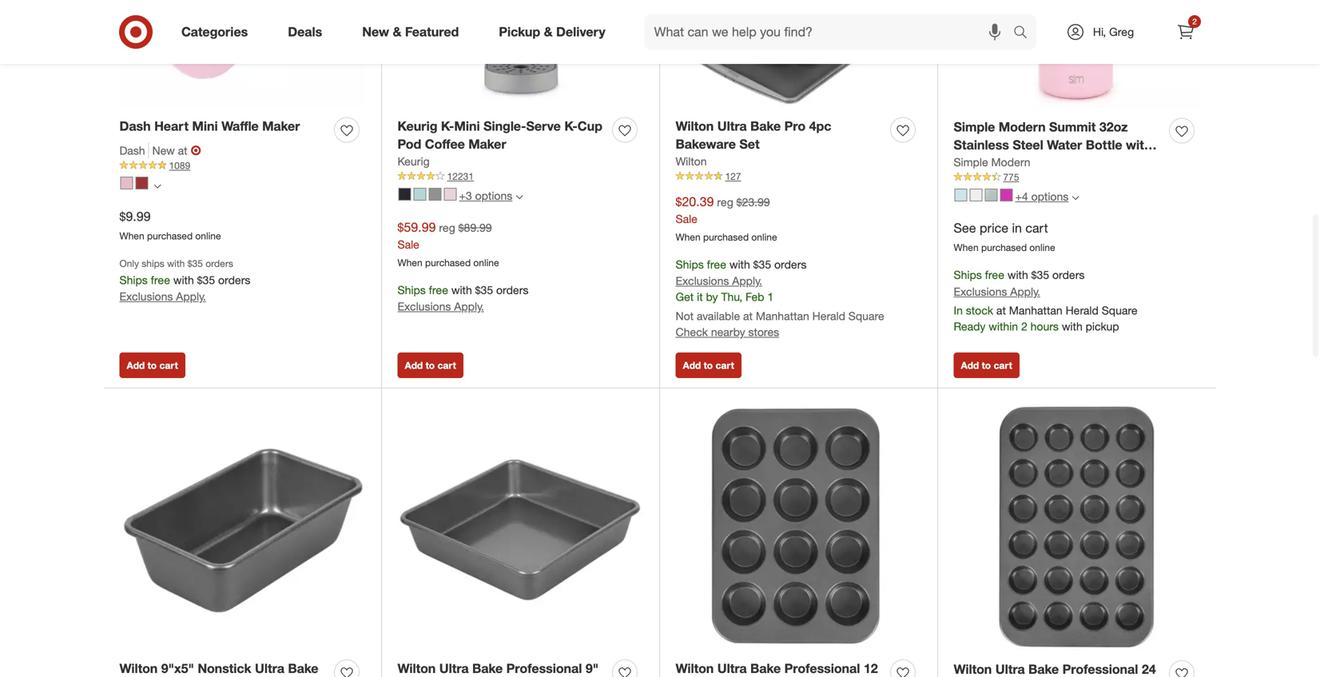 Task type: describe. For each thing, give the bounding box(es) containing it.
nearby
[[711, 325, 745, 339]]

when for see
[[954, 241, 979, 253]]

add for keurig k-mini single-serve k-cup pod coffee maker
[[405, 359, 423, 371]]

in
[[954, 304, 963, 318]]

apply. inside only ships with $35 orders ships free with $35 orders exclusions apply.
[[176, 290, 206, 303]]

keurig link
[[398, 154, 430, 170]]

check nearby stores button
[[676, 324, 779, 340]]

127
[[725, 170, 741, 182]]

4pc
[[809, 118, 832, 134]]

modern for simple modern summit 32oz stainless steel water bottle with straw lid
[[999, 119, 1046, 135]]

1 horizontal spatial new
[[362, 24, 389, 40]]

serve
[[526, 118, 561, 134]]

add for simple modern summit 32oz stainless steel water bottle with straw lid
[[961, 359, 979, 371]]

online inside $9.99 when purchased online
[[195, 230, 221, 242]]

apply. for ships free with $35 orders exclusions apply. in stock at  manhattan herald square ready within 2 hours with pickup
[[1011, 284, 1041, 298]]

heart
[[154, 118, 189, 134]]

$20.39 reg $23.99 sale when purchased online
[[676, 194, 777, 243]]

see
[[954, 220, 976, 236]]

thu,
[[721, 290, 743, 304]]

pink image
[[120, 177, 133, 189]]

bake for wilton ultra bake pro 4pc bakeware set
[[751, 118, 781, 134]]

stores
[[749, 325, 779, 339]]

purchased for see
[[982, 241, 1027, 253]]

herald inside ships free with $35 orders exclusions apply. in stock at  manhattan herald square ready within 2 hours with pickup
[[1066, 304, 1099, 318]]

12231
[[447, 170, 474, 182]]

with right hours
[[1062, 320, 1083, 334]]

orders for apply.
[[206, 258, 233, 270]]

featured
[[405, 24, 459, 40]]

free for ships free with $35 orders exclusions apply. in stock at  manhattan herald square ready within 2 hours with pickup
[[985, 268, 1005, 282]]

1
[[768, 290, 774, 304]]

with inside 'ships free with $35 orders exclusions apply. get it by thu, feb 1 not available at manhattan herald square check nearby stores'
[[730, 257, 750, 271]]

orders inside ships free with $35 orders exclusions apply.
[[496, 283, 529, 297]]

only
[[119, 258, 139, 270]]

purchased for $59.99
[[425, 257, 471, 269]]

dash heart mini waffle maker
[[119, 118, 300, 134]]

delivery
[[556, 24, 606, 40]]

professional for 9"
[[506, 661, 582, 676]]

see price in cart when purchased online
[[954, 220, 1056, 253]]

square inside ships free with $35 orders exclusions apply. in stock at  manhattan herald square ready within 2 hours with pickup
[[1102, 304, 1138, 318]]

price
[[980, 220, 1009, 236]]

wilton 9"x5" nonstick ultra bake
[[119, 661, 319, 677]]

exclusions inside only ships with $35 orders ships free with $35 orders exclusions apply.
[[119, 290, 173, 303]]

& for new
[[393, 24, 402, 40]]

wilton for wilton ultra bake professional 9"
[[398, 661, 436, 676]]

775 link
[[954, 170, 1201, 184]]

simple modern summit 32oz stainless steel water bottle with straw lid link
[[954, 118, 1163, 171]]

to for dash heart mini waffle maker
[[148, 359, 157, 371]]

hi,
[[1093, 25, 1106, 39]]

available
[[697, 309, 740, 323]]

775
[[1004, 171, 1020, 183]]

simple modern link
[[954, 154, 1031, 170]]

add to cart for dash heart mini waffle maker
[[127, 359, 178, 371]]

pod
[[398, 136, 421, 152]]

1 k- from the left
[[441, 118, 454, 134]]

exclusions apply. button down "ships"
[[119, 289, 206, 305]]

ships
[[142, 258, 164, 270]]

summit
[[1050, 119, 1096, 135]]

wilton ultra bake pro 4pc bakeware set
[[676, 118, 832, 152]]

$35 for feb
[[753, 257, 771, 271]]

add for dash heart mini waffle maker
[[127, 359, 145, 371]]

ships free with $35 orders exclusions apply. get it by thu, feb 1 not available at manhattan herald square check nearby stores
[[676, 257, 885, 339]]

all colors + 4 more colors image
[[1072, 194, 1079, 202]]

hi, greg
[[1093, 25, 1134, 39]]

to for wilton ultra bake pro 4pc bakeware set
[[704, 359, 713, 371]]

$9.99 when purchased online
[[119, 209, 221, 242]]

in
[[1012, 220, 1022, 236]]

set
[[740, 136, 760, 152]]

feb
[[746, 290, 765, 304]]

new inside dash new at ¬
[[152, 143, 175, 157]]

pickup & delivery link
[[485, 14, 626, 50]]

with inside simple modern summit 32oz stainless steel water bottle with straw lid
[[1126, 137, 1152, 153]]

add to cart button for dash heart mini waffle maker
[[119, 353, 185, 378]]

pro
[[785, 118, 806, 134]]

coffee
[[425, 136, 465, 152]]

exclusions apply. button up stock
[[954, 284, 1041, 300]]

manhattan inside 'ships free with $35 orders exclusions apply. get it by thu, feb 1 not available at manhattan herald square check nearby stores'
[[756, 309, 810, 323]]

0 horizontal spatial maker
[[262, 118, 300, 134]]

ready
[[954, 320, 986, 334]]

purchased inside $9.99 when purchased online
[[147, 230, 193, 242]]

with right "ships"
[[167, 258, 185, 270]]

add to cart for keurig k-mini single-serve k-cup pod coffee maker
[[405, 359, 456, 371]]

check
[[676, 325, 708, 339]]

pickup
[[499, 24, 540, 40]]

+4 options button
[[948, 184, 1086, 210]]

winter white image
[[970, 188, 983, 201]]

wilton ultra bake professional 12
[[676, 661, 878, 677]]

dash link
[[119, 143, 149, 159]]

steel
[[1013, 137, 1044, 153]]

dusty rose image
[[444, 188, 457, 200]]

$35 for herald
[[1032, 268, 1050, 282]]

new & featured link
[[349, 14, 479, 50]]

+3
[[459, 189, 472, 203]]

pickup & delivery
[[499, 24, 606, 40]]

wilton for wilton
[[676, 154, 707, 168]]

when for $59.99
[[398, 257, 423, 269]]

all colors + 3 more colors element
[[516, 191, 523, 201]]

1089
[[169, 159, 190, 171]]

stock
[[966, 304, 994, 318]]

ultra inside wilton 9"x5" nonstick ultra bake
[[255, 661, 284, 676]]

simple modern
[[954, 155, 1031, 169]]

online for $20.39
[[752, 231, 777, 243]]

12231 link
[[398, 170, 644, 184]]

all colors element
[[154, 180, 161, 190]]

orders for feb
[[775, 257, 807, 271]]

$9.99
[[119, 209, 151, 224]]

$35 inside ships free with $35 orders exclusions apply.
[[475, 283, 493, 297]]

add to cart button for keurig k-mini single-serve k-cup pod coffee maker
[[398, 353, 463, 378]]

9"
[[586, 661, 599, 676]]

wilton ultra bake professional 12 link
[[676, 660, 884, 677]]

ships for ships free with $35 orders exclusions apply. get it by thu, feb 1 not available at manhattan herald square check nearby stores
[[676, 257, 704, 271]]

search
[[1006, 26, 1045, 41]]

wilton ultra bake professional 9" link
[[398, 660, 606, 677]]

dash for dash heart mini waffle maker
[[119, 118, 151, 134]]

raspberry vibes image
[[1000, 188, 1013, 201]]

mini for k-
[[454, 118, 480, 134]]

ships for ships free with $35 orders exclusions apply. in stock at  manhattan herald square ready within 2 hours with pickup
[[954, 268, 982, 282]]

+3 options
[[459, 189, 513, 203]]

free for ships free with $35 orders exclusions apply. get it by thu, feb 1 not available at manhattan herald square check nearby stores
[[707, 257, 727, 271]]

stainless
[[954, 137, 1009, 153]]

manhattan inside ships free with $35 orders exclusions apply. in stock at  manhattan herald square ready within 2 hours with pickup
[[1009, 304, 1063, 318]]

wilton link
[[676, 154, 707, 170]]



Task type: locate. For each thing, give the bounding box(es) containing it.
when down $9.99
[[119, 230, 144, 242]]

deals link
[[274, 14, 342, 50]]

online for see
[[1030, 241, 1056, 253]]

categories link
[[168, 14, 268, 50]]

add to cart button for simple modern summit 32oz stainless steel water bottle with straw lid
[[954, 353, 1020, 378]]

online
[[195, 230, 221, 242], [752, 231, 777, 243], [1030, 241, 1056, 253], [474, 257, 499, 269]]

cart for keurig k-mini single-serve k-cup pod coffee maker
[[438, 359, 456, 371]]

exclusions down $59.99 reg $89.99 sale when purchased online
[[398, 300, 451, 314]]

orders inside 'ships free with $35 orders exclusions apply. get it by thu, feb 1 not available at manhattan herald square check nearby stores'
[[775, 257, 807, 271]]

$35 down $59.99 reg $89.99 sale when purchased online
[[475, 283, 493, 297]]

free up stock
[[985, 268, 1005, 282]]

when down see at top
[[954, 241, 979, 253]]

when inside see price in cart when purchased online
[[954, 241, 979, 253]]

professional inside wilton ultra bake professional 12
[[785, 661, 860, 676]]

apply. up feb at the top right of the page
[[732, 274, 762, 288]]

free inside ships free with $35 orders exclusions apply. in stock at  manhattan herald square ready within 2 hours with pickup
[[985, 268, 1005, 282]]

ships for ships free with $35 orders exclusions apply.
[[398, 283, 426, 297]]

exclusions up stock
[[954, 284, 1007, 298]]

1 add to cart from the left
[[127, 359, 178, 371]]

1 horizontal spatial square
[[1102, 304, 1138, 318]]

0 vertical spatial new
[[362, 24, 389, 40]]

maker
[[262, 118, 300, 134], [469, 136, 506, 152]]

cart inside see price in cart when purchased online
[[1026, 220, 1048, 236]]

1 horizontal spatial professional
[[785, 661, 860, 676]]

reg for $59.99
[[439, 221, 455, 235]]

bake inside wilton 9"x5" nonstick ultra bake
[[288, 661, 319, 676]]

keurig k-mini single-serve k-cup pod coffee maker image
[[398, 0, 644, 108], [398, 0, 644, 108]]

ships down $59.99 reg $89.99 sale when purchased online
[[398, 283, 426, 297]]

apply. for ships free with $35 orders exclusions apply.
[[454, 300, 484, 314]]

purchased up "ships"
[[147, 230, 193, 242]]

0 horizontal spatial sale
[[398, 237, 420, 251]]

1089 link
[[119, 159, 366, 173]]

all colors image
[[154, 183, 161, 190]]

wilton inside the wilton ultra bake pro 4pc bakeware set
[[676, 118, 714, 134]]

exclusions
[[676, 274, 729, 288], [954, 284, 1007, 298], [119, 290, 173, 303], [398, 300, 451, 314]]

0 vertical spatial sale
[[676, 212, 698, 226]]

2 inside ships free with $35 orders exclusions apply. in stock at  manhattan herald square ready within 2 hours with pickup
[[1022, 320, 1028, 334]]

straw
[[954, 156, 989, 171]]

k-
[[441, 118, 454, 134], [565, 118, 578, 134]]

with inside ships free with $35 orders exclusions apply.
[[451, 283, 472, 297]]

3 to from the left
[[704, 359, 713, 371]]

add for wilton ultra bake pro 4pc bakeware set
[[683, 359, 701, 371]]

online for $59.99
[[474, 257, 499, 269]]

keurig k-mini single-serve k-cup pod coffee maker
[[398, 118, 603, 152]]

ships up in
[[954, 268, 982, 282]]

get
[[676, 290, 694, 304]]

keurig inside keurig k-mini single-serve k-cup pod coffee maker
[[398, 118, 438, 134]]

1 keurig from the top
[[398, 118, 438, 134]]

0 horizontal spatial mini
[[192, 118, 218, 134]]

sale inside $59.99 reg $89.99 sale when purchased online
[[398, 237, 420, 251]]

0 horizontal spatial professional
[[506, 661, 582, 676]]

wilton 9"x5" nonstick ultra bake link
[[119, 660, 328, 677]]

simple down stainless at the right top of the page
[[954, 155, 988, 169]]

modern inside 'link'
[[992, 155, 1031, 169]]

single-
[[484, 118, 526, 134]]

at
[[178, 143, 188, 157], [997, 304, 1006, 318], [743, 309, 753, 323]]

professional left 9"
[[506, 661, 582, 676]]

1 add from the left
[[127, 359, 145, 371]]

1 horizontal spatial &
[[544, 24, 553, 40]]

1 horizontal spatial options
[[1032, 190, 1069, 204]]

ultra for wilton ultra bake professional 12
[[718, 661, 747, 676]]

2
[[1193, 16, 1197, 26], [1022, 320, 1028, 334]]

modern for simple modern
[[992, 155, 1031, 169]]

sale down $20.39
[[676, 212, 698, 226]]

wilton inside wilton 9"x5" nonstick ultra bake
[[119, 661, 158, 676]]

2 add to cart from the left
[[405, 359, 456, 371]]

oasis image
[[414, 188, 426, 200]]

cart
[[1026, 220, 1048, 236], [159, 359, 178, 371], [438, 359, 456, 371], [716, 359, 734, 371], [994, 359, 1013, 371]]

2 to from the left
[[426, 359, 435, 371]]

$35 down $9.99 when purchased online
[[197, 273, 215, 287]]

1 vertical spatial reg
[[439, 221, 455, 235]]

dash up dash link
[[119, 118, 151, 134]]

at up within
[[997, 304, 1006, 318]]

hours
[[1031, 320, 1059, 334]]

simple modern summit 32oz stainless steel water bottle with straw lid
[[954, 119, 1152, 171]]

all colors + 3 more colors image
[[516, 194, 523, 201]]

purchased
[[147, 230, 193, 242], [703, 231, 749, 243], [982, 241, 1027, 253], [425, 257, 471, 269]]

square inside 'ships free with $35 orders exclusions apply. get it by thu, feb 1 not available at manhattan herald square check nearby stores'
[[849, 309, 885, 323]]

professional for 12
[[785, 661, 860, 676]]

mini up the 'coffee'
[[454, 118, 480, 134]]

1 vertical spatial dash
[[119, 143, 145, 157]]

exclusions apply. button up by
[[676, 273, 762, 289]]

1 vertical spatial modern
[[992, 155, 1031, 169]]

with down see price in cart when purchased online
[[1008, 268, 1029, 282]]

waffle
[[222, 118, 259, 134]]

0 vertical spatial keurig
[[398, 118, 438, 134]]

32oz
[[1100, 119, 1128, 135]]

ultra inside wilton ultra bake professional 12
[[718, 661, 747, 676]]

cart for wilton ultra bake pro 4pc bakeware set
[[716, 359, 734, 371]]

with down $59.99 reg $89.99 sale when purchased online
[[451, 283, 472, 297]]

simple inside 'link'
[[954, 155, 988, 169]]

wilton ultra bake pro 4pc bakeware set link
[[676, 117, 884, 154]]

to for keurig k-mini single-serve k-cup pod coffee maker
[[426, 359, 435, 371]]

with
[[1126, 137, 1152, 153], [730, 257, 750, 271], [167, 258, 185, 270], [1008, 268, 1029, 282], [173, 273, 194, 287], [451, 283, 472, 297], [1062, 320, 1083, 334]]

manhattan down 1
[[756, 309, 810, 323]]

apply. inside 'ships free with $35 orders exclusions apply. get it by thu, feb 1 not available at manhattan herald square check nearby stores'
[[732, 274, 762, 288]]

3 add to cart button from the left
[[676, 353, 742, 378]]

0 horizontal spatial manhattan
[[756, 309, 810, 323]]

manhattan up hours
[[1009, 304, 1063, 318]]

cart for dash heart mini waffle maker
[[159, 359, 178, 371]]

at down feb at the top right of the page
[[743, 309, 753, 323]]

wilton ultra bake professional 9" nonstick square cake pan image
[[398, 404, 644, 650], [398, 404, 644, 650]]

2 left hours
[[1022, 320, 1028, 334]]

$35 up feb at the top right of the page
[[753, 257, 771, 271]]

apply. inside ships free with $35 orders exclusions apply.
[[454, 300, 484, 314]]

exclusions inside ships free with $35 orders exclusions apply.
[[398, 300, 451, 314]]

1 horizontal spatial 2
[[1193, 16, 1197, 26]]

0 vertical spatial maker
[[262, 118, 300, 134]]

$35 inside 'ships free with $35 orders exclusions apply. get it by thu, feb 1 not available at manhattan herald square check nearby stores'
[[753, 257, 771, 271]]

when for $20.39
[[676, 231, 701, 243]]

options inside +4 options dropdown button
[[1032, 190, 1069, 204]]

What can we help you find? suggestions appear below search field
[[645, 14, 1018, 50]]

cup
[[578, 118, 603, 134]]

ships free with $35 orders exclusions apply. in stock at  manhattan herald square ready within 2 hours with pickup
[[954, 268, 1138, 334]]

bake for wilton ultra bake professional 12
[[751, 661, 781, 676]]

greg
[[1110, 25, 1134, 39]]

purchased for $20.39
[[703, 231, 749, 243]]

options left all colors + 3 more colors element
[[475, 189, 513, 203]]

& for pickup
[[544, 24, 553, 40]]

exclusions inside ships free with $35 orders exclusions apply. in stock at  manhattan herald square ready within 2 hours with pickup
[[954, 284, 1007, 298]]

dash
[[119, 118, 151, 134], [119, 143, 145, 157]]

lid
[[993, 156, 1012, 171]]

options
[[475, 189, 513, 203], [1032, 190, 1069, 204]]

wilton for wilton 9"x5" nonstick ultra bake
[[119, 661, 158, 676]]

wilton 9"x5" nonstick ultra bake professional loaf pan image
[[119, 404, 366, 650], [119, 404, 366, 650]]

options left all colors + 4 more colors element
[[1032, 190, 1069, 204]]

9"x5"
[[161, 661, 194, 676]]

simple for simple modern
[[954, 155, 988, 169]]

ships inside ships free with $35 orders exclusions apply. in stock at  manhattan herald square ready within 2 hours with pickup
[[954, 268, 982, 282]]

ships down only
[[119, 273, 148, 287]]

+4 options
[[1016, 190, 1069, 204]]

1 horizontal spatial reg
[[717, 195, 734, 209]]

options inside the +3 options dropdown button
[[475, 189, 513, 203]]

when down $20.39
[[676, 231, 701, 243]]

$89.99
[[459, 221, 492, 235]]

$23.99
[[737, 195, 770, 209]]

categories
[[181, 24, 248, 40]]

bake inside wilton ultra bake professional 12
[[751, 661, 781, 676]]

¬
[[191, 143, 201, 158]]

purchased up ships free with $35 orders exclusions apply.
[[425, 257, 471, 269]]

online down $89.99
[[474, 257, 499, 269]]

1 horizontal spatial mini
[[454, 118, 480, 134]]

dash heart mini waffle maker link
[[119, 117, 300, 135]]

2 dash from the top
[[119, 143, 145, 157]]

0 vertical spatial reg
[[717, 195, 734, 209]]

search button
[[1006, 14, 1045, 53]]

reg
[[717, 195, 734, 209], [439, 221, 455, 235]]

0 horizontal spatial &
[[393, 24, 402, 40]]

when down "$59.99"
[[398, 257, 423, 269]]

not
[[676, 309, 694, 323]]

simple for simple modern summit 32oz stainless steel water bottle with straw lid
[[954, 119, 995, 135]]

simple up stainless at the right top of the page
[[954, 119, 995, 135]]

1 vertical spatial keurig
[[398, 154, 430, 168]]

dash for dash new at ¬
[[119, 143, 145, 157]]

keurig k-mini single-serve k-cup pod coffee maker link
[[398, 117, 606, 154]]

keurig for keurig k-mini single-serve k-cup pod coffee maker
[[398, 118, 438, 134]]

mini for heart
[[192, 118, 218, 134]]

exclusions apply. button down $59.99 reg $89.99 sale when purchased online
[[398, 299, 484, 315]]

2 keurig from the top
[[398, 154, 430, 168]]

2 horizontal spatial at
[[997, 304, 1006, 318]]

$35 inside ships free with $35 orders exclusions apply. in stock at  manhattan herald square ready within 2 hours with pickup
[[1032, 268, 1050, 282]]

reg left $89.99
[[439, 221, 455, 235]]

0 horizontal spatial k-
[[441, 118, 454, 134]]

$35 up hours
[[1032, 268, 1050, 282]]

keurig
[[398, 118, 438, 134], [398, 154, 430, 168]]

0 horizontal spatial 2
[[1022, 320, 1028, 334]]

keurig up the pod at top left
[[398, 118, 438, 134]]

maker inside keurig k-mini single-serve k-cup pod coffee maker
[[469, 136, 506, 152]]

sale inside $20.39 reg $23.99 sale when purchased online
[[676, 212, 698, 226]]

0 horizontal spatial herald
[[813, 309, 846, 323]]

2 professional from the left
[[785, 661, 860, 676]]

0 vertical spatial dash
[[119, 118, 151, 134]]

0 vertical spatial simple
[[954, 119, 995, 135]]

add to cart for simple modern summit 32oz stainless steel water bottle with straw lid
[[961, 359, 1013, 371]]

dash inside dash new at ¬
[[119, 143, 145, 157]]

2 add from the left
[[405, 359, 423, 371]]

simple inside simple modern summit 32oz stainless steel water bottle with straw lid
[[954, 119, 995, 135]]

apply. inside ships free with $35 orders exclusions apply. in stock at  manhattan herald square ready within 2 hours with pickup
[[1011, 284, 1041, 298]]

exclusions up it
[[676, 274, 729, 288]]

1 vertical spatial 2
[[1022, 320, 1028, 334]]

new & featured
[[362, 24, 459, 40]]

bake inside wilton ultra bake professional 9"
[[472, 661, 503, 676]]

bake for wilton ultra bake professional 9"
[[472, 661, 503, 676]]

gray image
[[429, 188, 442, 200]]

bottle
[[1086, 137, 1123, 153]]

free down "ships"
[[151, 273, 170, 287]]

2 right greg
[[1193, 16, 1197, 26]]

0 horizontal spatial at
[[178, 143, 188, 157]]

add to cart for wilton ultra bake pro 4pc bakeware set
[[683, 359, 734, 371]]

ultra for wilton ultra bake professional 9"
[[439, 661, 469, 676]]

pickup
[[1086, 320, 1120, 334]]

reg inside $59.99 reg $89.99 sale when purchased online
[[439, 221, 455, 235]]

127 link
[[676, 170, 922, 184]]

keurig for keurig
[[398, 154, 430, 168]]

apply. down $9.99 when purchased online
[[176, 290, 206, 303]]

k- right the serve
[[565, 118, 578, 134]]

reg down 127 on the right top
[[717, 195, 734, 209]]

1 add to cart button from the left
[[119, 353, 185, 378]]

1 horizontal spatial herald
[[1066, 304, 1099, 318]]

1 mini from the left
[[192, 118, 218, 134]]

keurig down the pod at top left
[[398, 154, 430, 168]]

modern
[[999, 119, 1046, 135], [992, 155, 1031, 169]]

professional inside wilton ultra bake professional 9"
[[506, 661, 582, 676]]

ships inside only ships with $35 orders ships free with $35 orders exclusions apply.
[[119, 273, 148, 287]]

3 add to cart from the left
[[683, 359, 734, 371]]

mini up the ¬ at the left top
[[192, 118, 218, 134]]

exclusions for ships free with $35 orders exclusions apply. in stock at  manhattan herald square ready within 2 hours with pickup
[[954, 284, 1007, 298]]

options for straw
[[1032, 190, 1069, 204]]

1 vertical spatial simple
[[954, 155, 988, 169]]

wilton ultra bake professional 24 cup nonstick mini muffin pan image
[[954, 404, 1201, 651], [954, 404, 1201, 651]]

it
[[697, 290, 703, 304]]

herald inside 'ships free with $35 orders exclusions apply. get it by thu, feb 1 not available at manhattan herald square check nearby stores'
[[813, 309, 846, 323]]

maker right waffle
[[262, 118, 300, 134]]

apply. for ships free with $35 orders exclusions apply. get it by thu, feb 1 not available at manhattan herald square check nearby stores
[[732, 274, 762, 288]]

1 vertical spatial maker
[[469, 136, 506, 152]]

modern up steel
[[999, 119, 1046, 135]]

square
[[1102, 304, 1138, 318], [849, 309, 885, 323]]

online down $23.99
[[752, 231, 777, 243]]

maker down single-
[[469, 136, 506, 152]]

bakeware
[[676, 136, 736, 152]]

4 add from the left
[[961, 359, 979, 371]]

with down the 32oz
[[1126, 137, 1152, 153]]

0 vertical spatial 2
[[1193, 16, 1197, 26]]

red image
[[135, 177, 148, 189]]

purchased inside $59.99 reg $89.99 sale when purchased online
[[425, 257, 471, 269]]

only ships with $35 orders ships free with $35 orders exclusions apply.
[[119, 258, 250, 303]]

when inside $9.99 when purchased online
[[119, 230, 144, 242]]

exclusions apply. button
[[676, 273, 762, 289], [954, 284, 1041, 300], [119, 289, 206, 305], [398, 299, 484, 315]]

1 vertical spatial new
[[152, 143, 175, 157]]

manhattan
[[1009, 304, 1063, 318], [756, 309, 810, 323]]

$59.99 reg $89.99 sale when purchased online
[[398, 220, 499, 269]]

bake inside the wilton ultra bake pro 4pc bakeware set
[[751, 118, 781, 134]]

ships inside 'ships free with $35 orders exclusions apply. get it by thu, feb 1 not available at manhattan herald square check nearby stores'
[[676, 257, 704, 271]]

orders inside ships free with $35 orders exclusions apply. in stock at  manhattan herald square ready within 2 hours with pickup
[[1053, 268, 1085, 282]]

when inside $20.39 reg $23.99 sale when purchased online
[[676, 231, 701, 243]]

2 simple from the top
[[954, 155, 988, 169]]

free inside 'ships free with $35 orders exclusions apply. get it by thu, feb 1 not available at manhattan herald square check nearby stores'
[[707, 257, 727, 271]]

purchased inside $20.39 reg $23.99 sale when purchased online
[[703, 231, 749, 243]]

new up 1089 at the top left
[[152, 143, 175, 157]]

sale for $59.99
[[398, 237, 420, 251]]

2 inside 'link'
[[1193, 16, 1197, 26]]

1 horizontal spatial at
[[743, 309, 753, 323]]

2 add to cart button from the left
[[398, 353, 463, 378]]

within
[[989, 320, 1018, 334]]

4 add to cart button from the left
[[954, 353, 1020, 378]]

apply. down $59.99 reg $89.99 sale when purchased online
[[454, 300, 484, 314]]

seaside summit image
[[955, 188, 968, 201]]

wilton inside wilton ultra bake professional 9"
[[398, 661, 436, 676]]

ultra inside wilton ultra bake professional 9"
[[439, 661, 469, 676]]

online down +4 options
[[1030, 241, 1056, 253]]

1 dash from the top
[[119, 118, 151, 134]]

wilton for wilton ultra bake professional 12
[[676, 661, 714, 676]]

new left featured
[[362, 24, 389, 40]]

12
[[864, 661, 878, 676]]

at left the ¬ at the left top
[[178, 143, 188, 157]]

free
[[707, 257, 727, 271], [985, 268, 1005, 282], [151, 273, 170, 287], [429, 283, 448, 297]]

ships inside ships free with $35 orders exclusions apply.
[[398, 283, 426, 297]]

to for simple modern summit 32oz stainless steel water bottle with straw lid
[[982, 359, 991, 371]]

1 & from the left
[[393, 24, 402, 40]]

free inside ships free with $35 orders exclusions apply.
[[429, 283, 448, 297]]

modern up 775
[[992, 155, 1031, 169]]

add to cart button for wilton ultra bake pro 4pc bakeware set
[[676, 353, 742, 378]]

ultra for wilton ultra bake pro 4pc bakeware set
[[718, 118, 747, 134]]

online inside see price in cart when purchased online
[[1030, 241, 1056, 253]]

&
[[393, 24, 402, 40], [544, 24, 553, 40]]

at inside 'ships free with $35 orders exclusions apply. get it by thu, feb 1 not available at manhattan herald square check nearby stores'
[[743, 309, 753, 323]]

sale down "$59.99"
[[398, 237, 420, 251]]

exclusions down "ships"
[[119, 290, 173, 303]]

exclusions inside 'ships free with $35 orders exclusions apply. get it by thu, feb 1 not available at manhattan herald square check nearby stores'
[[676, 274, 729, 288]]

black image
[[398, 188, 411, 200]]

2 k- from the left
[[565, 118, 578, 134]]

+4
[[1016, 190, 1028, 204]]

wilton for wilton ultra bake pro 4pc bakeware set
[[676, 118, 714, 134]]

cart for simple modern summit 32oz stainless steel water bottle with straw lid
[[994, 359, 1013, 371]]

when inside $59.99 reg $89.99 sale when purchased online
[[398, 257, 423, 269]]

professional left 12
[[785, 661, 860, 676]]

ships
[[676, 257, 704, 271], [954, 268, 982, 282], [119, 273, 148, 287], [398, 283, 426, 297]]

4 to from the left
[[982, 359, 991, 371]]

dash up pink "image"
[[119, 143, 145, 157]]

2 & from the left
[[544, 24, 553, 40]]

options for maker
[[475, 189, 513, 203]]

k- up the 'coffee'
[[441, 118, 454, 134]]

simple modern summit 32oz stainless steel water bottle with straw lid image
[[954, 0, 1201, 109], [954, 0, 1201, 109]]

$20.39
[[676, 194, 714, 210]]

purchased inside see price in cart when purchased online
[[982, 241, 1027, 253]]

& right pickup
[[544, 24, 553, 40]]

1 horizontal spatial manhattan
[[1009, 304, 1063, 318]]

sale
[[676, 212, 698, 226], [398, 237, 420, 251]]

ultra
[[718, 118, 747, 134], [255, 661, 284, 676], [439, 661, 469, 676], [718, 661, 747, 676]]

0 horizontal spatial square
[[849, 309, 885, 323]]

professional
[[506, 661, 582, 676], [785, 661, 860, 676]]

reg inside $20.39 reg $23.99 sale when purchased online
[[717, 195, 734, 209]]

at inside ships free with $35 orders exclusions apply. in stock at  manhattan herald square ready within 2 hours with pickup
[[997, 304, 1006, 318]]

orders for herald
[[1053, 268, 1085, 282]]

purchased down $23.99
[[703, 231, 749, 243]]

mini inside keurig k-mini single-serve k-cup pod coffee maker
[[454, 118, 480, 134]]

& left featured
[[393, 24, 402, 40]]

free down $59.99 reg $89.99 sale when purchased online
[[429, 283, 448, 297]]

1 horizontal spatial sale
[[676, 212, 698, 226]]

0 horizontal spatial reg
[[439, 221, 455, 235]]

$35
[[753, 257, 771, 271], [188, 258, 203, 270], [1032, 268, 1050, 282], [197, 273, 215, 287], [475, 283, 493, 297]]

0 horizontal spatial new
[[152, 143, 175, 157]]

ultra inside the wilton ultra bake pro 4pc bakeware set
[[718, 118, 747, 134]]

1 vertical spatial sale
[[398, 237, 420, 251]]

free for ships free with $35 orders exclusions apply.
[[429, 283, 448, 297]]

4 add to cart from the left
[[961, 359, 1013, 371]]

add to cart
[[127, 359, 178, 371], [405, 359, 456, 371], [683, 359, 734, 371], [961, 359, 1013, 371]]

all colors + 4 more colors element
[[1072, 192, 1079, 202]]

sale for $20.39
[[676, 212, 698, 226]]

$35 right "ships"
[[188, 258, 203, 270]]

0 vertical spatial modern
[[999, 119, 1046, 135]]

1 simple from the top
[[954, 119, 995, 135]]

with up thu,
[[730, 257, 750, 271]]

exclusions for ships free with $35 orders exclusions apply. get it by thu, feb 1 not available at manhattan herald square check nearby stores
[[676, 274, 729, 288]]

wilton inside wilton ultra bake professional 12
[[676, 661, 714, 676]]

dash heart mini waffle maker image
[[119, 0, 366, 108], [119, 0, 366, 108]]

ships up get
[[676, 257, 704, 271]]

wilton ultra bake pro 4pc bakeware set image
[[676, 0, 922, 108], [676, 0, 922, 108]]

dash new at ¬
[[119, 143, 201, 158]]

apply. up hours
[[1011, 284, 1041, 298]]

3 add from the left
[[683, 359, 701, 371]]

free up by
[[707, 257, 727, 271]]

reg for $20.39
[[717, 195, 734, 209]]

2 mini from the left
[[454, 118, 480, 134]]

$59.99
[[398, 220, 436, 235]]

herald
[[1066, 304, 1099, 318], [813, 309, 846, 323]]

at inside dash new at ¬
[[178, 143, 188, 157]]

nonstick
[[198, 661, 251, 676]]

+3 options button
[[391, 183, 530, 209]]

1 to from the left
[[148, 359, 157, 371]]

seaglass sage image
[[985, 188, 998, 201]]

1 horizontal spatial maker
[[469, 136, 506, 152]]

$35 for apply.
[[188, 258, 203, 270]]

free inside only ships with $35 orders ships free with $35 orders exclusions apply.
[[151, 273, 170, 287]]

with down $9.99 when purchased online
[[173, 273, 194, 287]]

online inside $59.99 reg $89.99 sale when purchased online
[[474, 257, 499, 269]]

exclusions for ships free with $35 orders exclusions apply.
[[398, 300, 451, 314]]

online up only ships with $35 orders ships free with $35 orders exclusions apply.
[[195, 230, 221, 242]]

1 horizontal spatial k-
[[565, 118, 578, 134]]

wilton ultra bake professional 12 cup nonstick muffin pan image
[[676, 404, 922, 650], [676, 404, 922, 650]]

online inside $20.39 reg $23.99 sale when purchased online
[[752, 231, 777, 243]]

modern inside simple modern summit 32oz stainless steel water bottle with straw lid
[[999, 119, 1046, 135]]

to
[[148, 359, 157, 371], [426, 359, 435, 371], [704, 359, 713, 371], [982, 359, 991, 371]]

purchased down price
[[982, 241, 1027, 253]]

0 horizontal spatial options
[[475, 189, 513, 203]]

1 professional from the left
[[506, 661, 582, 676]]

ships free with $35 orders exclusions apply.
[[398, 283, 529, 314]]



Task type: vqa. For each thing, say whether or not it's contained in the screenshot.
the topmost Jail
no



